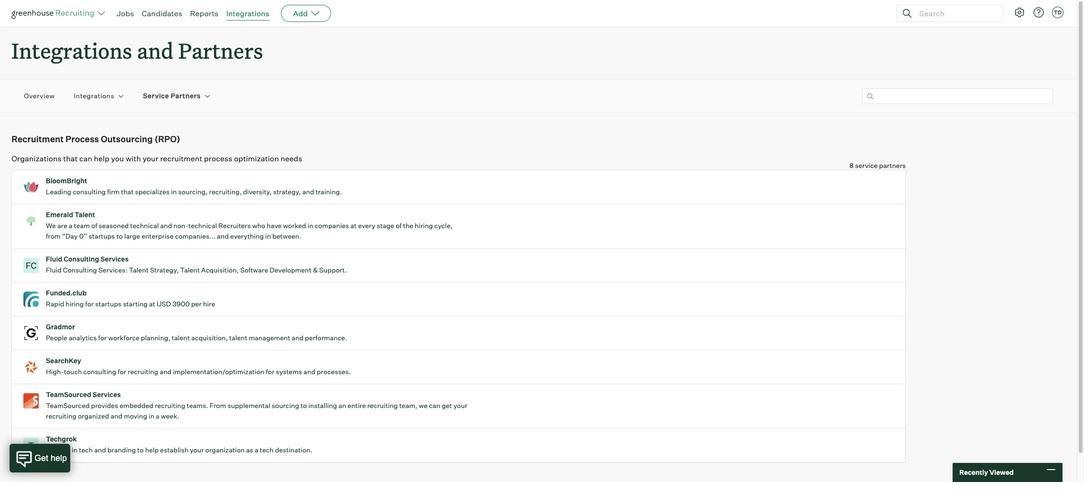 Task type: describe. For each thing, give the bounding box(es) containing it.
organizations
[[11, 154, 62, 164]]

stage
[[377, 222, 394, 230]]

planning,
[[141, 334, 170, 342]]

Search text field
[[917, 6, 994, 20]]

add button
[[281, 5, 331, 22]]

jobs link
[[117, 9, 134, 18]]

week.
[[161, 412, 179, 421]]

services inside "teamsourced services teamsourced provides embedded recruiting teams. from supplemental sourcing to installing an entire recruiting team, we can get your recruiting organized and moving in a week."
[[93, 391, 121, 399]]

recruiting up week.
[[155, 402, 185, 410]]

0 horizontal spatial that
[[63, 154, 78, 164]]

1 vertical spatial integrations
[[11, 36, 132, 65]]

acquisition,
[[191, 334, 228, 342]]

we
[[419, 402, 428, 410]]

1 teamsourced from the top
[[46, 391, 91, 399]]

integrations and partners
[[11, 36, 263, 65]]

in inside 'techgrok experts in tech and branding to help establish your organization as a tech destination.'
[[72, 446, 78, 455]]

team
[[74, 222, 90, 230]]

consulting inside "searchkey high-touch consulting for recruiting and implementation/optimization for systems and processes."
[[83, 368, 116, 376]]

2 technical from the left
[[188, 222, 217, 230]]

organizations that can help you with your recruitment process optimization needs
[[11, 154, 302, 164]]

jobs
[[117, 9, 134, 18]]

between.
[[272, 232, 301, 240]]

service partners
[[143, 92, 201, 100]]

teamsourced services teamsourced provides embedded recruiting teams. from supplemental sourcing to installing an entire recruiting team, we can get your recruiting organized and moving in a week.
[[46, 391, 468, 421]]

provides
[[91, 402, 118, 410]]

recently viewed
[[960, 469, 1014, 477]]

searchkey high-touch consulting for recruiting and implementation/optimization for systems and processes.
[[46, 357, 351, 376]]

companies
[[315, 222, 349, 230]]

recruiting,
[[209, 188, 242, 196]]

a inside "teamsourced services teamsourced provides embedded recruiting teams. from supplemental sourcing to installing an entire recruiting team, we can get your recruiting organized and moving in a week."
[[156, 412, 160, 421]]

8 service partners
[[850, 162, 906, 170]]

recruiting inside "searchkey high-touch consulting for recruiting and implementation/optimization for systems and processes."
[[128, 368, 158, 376]]

2 teamsourced from the top
[[46, 402, 90, 410]]

organized
[[78, 412, 109, 421]]

you
[[111, 154, 124, 164]]

usd
[[157, 300, 171, 308]]

software
[[240, 266, 268, 274]]

recruitment process outsourcing (rpo)
[[11, 134, 180, 144]]

overview link
[[24, 91, 55, 101]]

branding
[[107, 446, 136, 455]]

2 of from the left
[[396, 222, 402, 230]]

and inside "teamsourced services teamsourced provides embedded recruiting teams. from supplemental sourcing to installing an entire recruiting team, we can get your recruiting organized and moving in a week."
[[111, 412, 122, 421]]

experts
[[46, 446, 70, 455]]

team,
[[399, 402, 417, 410]]

in inside "teamsourced services teamsourced provides embedded recruiting teams. from supplemental sourcing to installing an entire recruiting team, we can get your recruiting organized and moving in a week."
[[149, 412, 154, 421]]

non-
[[173, 222, 188, 230]]

gradmor
[[46, 323, 75, 331]]

bloombright
[[46, 177, 87, 185]]

0"
[[79, 232, 87, 240]]

0 vertical spatial help
[[94, 154, 109, 164]]

your inside "teamsourced services teamsourced provides embedded recruiting teams. from supplemental sourcing to installing an entire recruiting team, we can get your recruiting organized and moving in a week."
[[454, 402, 468, 410]]

&
[[313, 266, 318, 274]]

bloombright leading consulting firm that specializes in sourcing, recruiting, diversity, strategy, and training.
[[46, 177, 342, 196]]

talent inside "emerald talent we are a team of seasoned technical and non-technical recruiters who have worked in companies at every stage of the hiring cycle, from "day 0" startups to large enterprise companies... and everything in between."
[[75, 211, 95, 219]]

strategy,
[[273, 188, 301, 196]]

support.
[[319, 266, 347, 274]]

training.
[[316, 188, 342, 196]]

8
[[850, 162, 854, 170]]

searchkey
[[46, 357, 81, 365]]

hire
[[203, 300, 215, 308]]

performance.
[[305, 334, 347, 342]]

we
[[46, 222, 56, 230]]

greenhouse recruiting image
[[11, 8, 97, 19]]

a inside 'techgrok experts in tech and branding to help establish your organization as a tech destination.'
[[255, 446, 258, 455]]

in down have
[[265, 232, 271, 240]]

specializes
[[135, 188, 170, 196]]

to inside "emerald talent we are a team of seasoned technical and non-technical recruiters who have worked in companies at every stage of the hiring cycle, from "day 0" startups to large enterprise companies... and everything in between."
[[116, 232, 123, 240]]

entire
[[348, 402, 366, 410]]

gradmor people analytics for workforce planning, talent acquisition, talent management and performance.
[[46, 323, 347, 342]]

implementation/optimization
[[173, 368, 264, 376]]

recruiting left the "team,"
[[367, 402, 398, 410]]

rapid
[[46, 300, 64, 308]]

candidates link
[[142, 9, 182, 18]]

service
[[143, 92, 169, 100]]

1 fluid from the top
[[46, 255, 62, 263]]

service partners link
[[143, 91, 201, 101]]

t
[[28, 441, 34, 451]]

1 vertical spatial consulting
[[63, 266, 97, 274]]

help inside 'techgrok experts in tech and branding to help establish your organization as a tech destination.'
[[145, 446, 159, 455]]

and inside bloombright leading consulting firm that specializes in sourcing, recruiting, diversity, strategy, and training.
[[302, 188, 314, 196]]

as
[[246, 446, 253, 455]]

hiring inside "funded.club rapid hiring for startups starting at usd 3900 per hire"
[[66, 300, 84, 308]]

service
[[855, 162, 878, 170]]

your inside 'techgrok experts in tech and branding to help establish your organization as a tech destination.'
[[190, 446, 204, 455]]

process
[[66, 134, 99, 144]]

0 vertical spatial partners
[[178, 36, 263, 65]]

hiring inside "emerald talent we are a team of seasoned technical and non-technical recruiters who have worked in companies at every stage of the hiring cycle, from "day 0" startups to large enterprise companies... and everything in between."
[[415, 222, 433, 230]]

acquisition,
[[201, 266, 239, 274]]

sourcing,
[[178, 188, 208, 196]]

are
[[57, 222, 67, 230]]

sourcing
[[272, 402, 299, 410]]

recruiting up techgrok at the left bottom of page
[[46, 412, 76, 421]]

1 tech from the left
[[79, 446, 93, 455]]

consulting inside bloombright leading consulting firm that specializes in sourcing, recruiting, diversity, strategy, and training.
[[73, 188, 106, 196]]

have
[[267, 222, 282, 230]]

moving
[[124, 412, 147, 421]]

and down planning,
[[160, 368, 171, 376]]

every
[[358, 222, 375, 230]]

emerald talent we are a team of seasoned technical and non-technical recruiters who have worked in companies at every stage of the hiring cycle, from "day 0" startups to large enterprise companies... and everything in between.
[[46, 211, 453, 240]]

to inside "teamsourced services teamsourced provides embedded recruiting teams. from supplemental sourcing to installing an entire recruiting team, we can get your recruiting organized and moving in a week."
[[301, 402, 307, 410]]

enterprise
[[142, 232, 174, 240]]

reports
[[190, 9, 219, 18]]

and down recruiters
[[217, 232, 229, 240]]

1 vertical spatial partners
[[171, 92, 201, 100]]

3900
[[172, 300, 190, 308]]

2 tech from the left
[[260, 446, 274, 455]]

management
[[249, 334, 290, 342]]

seasoned
[[99, 222, 129, 230]]

and right systems
[[304, 368, 315, 376]]



Task type: vqa. For each thing, say whether or not it's contained in the screenshot.
INTEGRATIONS link
yes



Task type: locate. For each thing, give the bounding box(es) containing it.
consulting down "0""
[[64, 255, 99, 263]]

that right firm
[[121, 188, 134, 196]]

2 talent from the left
[[229, 334, 247, 342]]

consulting
[[64, 255, 99, 263], [63, 266, 97, 274]]

0 vertical spatial integrations
[[226, 9, 270, 18]]

talent right strategy,
[[180, 266, 200, 274]]

companies...
[[175, 232, 216, 240]]

1 horizontal spatial technical
[[188, 222, 217, 230]]

the
[[403, 222, 413, 230]]

"day
[[62, 232, 78, 240]]

1 vertical spatial services
[[93, 391, 121, 399]]

organization
[[205, 446, 245, 455]]

0 vertical spatial hiring
[[415, 222, 433, 230]]

and left training. at the left
[[302, 188, 314, 196]]

2 vertical spatial integrations
[[74, 92, 114, 100]]

a right 'are'
[[69, 222, 72, 230]]

(rpo)
[[155, 134, 180, 144]]

your right with
[[143, 154, 159, 164]]

recruiting up embedded
[[128, 368, 158, 376]]

2 horizontal spatial a
[[255, 446, 258, 455]]

emerald
[[46, 211, 73, 219]]

1 vertical spatial integrations link
[[74, 91, 114, 101]]

consulting up funded.club
[[63, 266, 97, 274]]

integrations link right "reports" link
[[226, 9, 270, 18]]

to down seasoned
[[116, 232, 123, 240]]

1 talent from the left
[[172, 334, 190, 342]]

0 horizontal spatial technical
[[130, 222, 159, 230]]

workforce
[[108, 334, 139, 342]]

in right experts
[[72, 446, 78, 455]]

systems
[[276, 368, 302, 376]]

1 horizontal spatial your
[[190, 446, 204, 455]]

integrations
[[226, 9, 270, 18], [11, 36, 132, 65], [74, 92, 114, 100]]

to right branding
[[137, 446, 144, 455]]

techgrok
[[46, 435, 77, 444]]

1 of from the left
[[91, 222, 97, 230]]

talent right planning,
[[172, 334, 190, 342]]

0 horizontal spatial to
[[116, 232, 123, 240]]

firm
[[107, 188, 120, 196]]

your right get
[[454, 402, 468, 410]]

and down provides
[[111, 412, 122, 421]]

that up "bloombright" at the top left of the page
[[63, 154, 78, 164]]

0 vertical spatial startups
[[89, 232, 115, 240]]

0 horizontal spatial can
[[79, 154, 92, 164]]

1 vertical spatial startups
[[95, 300, 122, 308]]

1 horizontal spatial a
[[156, 412, 160, 421]]

for down the workforce
[[118, 368, 126, 376]]

in left the sourcing,
[[171, 188, 177, 196]]

touch
[[64, 368, 82, 376]]

help left you at the left of page
[[94, 154, 109, 164]]

1 horizontal spatial hiring
[[415, 222, 433, 230]]

0 vertical spatial can
[[79, 154, 92, 164]]

integrations up recruitment process outsourcing (rpo)
[[74, 92, 114, 100]]

get
[[442, 402, 452, 410]]

2 fluid from the top
[[46, 266, 62, 274]]

help left establish
[[145, 446, 159, 455]]

fluid right fc
[[46, 266, 62, 274]]

startups inside "emerald talent we are a team of seasoned technical and non-technical recruiters who have worked in companies at every stage of the hiring cycle, from "day 0" startups to large enterprise companies... and everything in between."
[[89, 232, 115, 240]]

1 horizontal spatial at
[[351, 222, 357, 230]]

None text field
[[862, 88, 1053, 104]]

1 vertical spatial fluid
[[46, 266, 62, 274]]

and up 'enterprise'
[[160, 222, 172, 230]]

tech right as
[[260, 446, 274, 455]]

to inside 'techgrok experts in tech and branding to help establish your organization as a tech destination.'
[[137, 446, 144, 455]]

at
[[351, 222, 357, 230], [149, 300, 155, 308]]

services inside fluid consulting services fluid consulting services: talent strategy, talent acquisition, software development & support.
[[100, 255, 129, 263]]

0 vertical spatial teamsourced
[[46, 391, 91, 399]]

and down the candidates 'link'
[[137, 36, 173, 65]]

1 vertical spatial can
[[429, 402, 440, 410]]

0 horizontal spatial tech
[[79, 446, 93, 455]]

1 horizontal spatial of
[[396, 222, 402, 230]]

and inside 'techgrok experts in tech and branding to help establish your organization as a tech destination.'
[[94, 446, 106, 455]]

hiring
[[415, 222, 433, 230], [66, 300, 84, 308]]

an
[[339, 402, 346, 410]]

0 horizontal spatial of
[[91, 222, 97, 230]]

1 vertical spatial at
[[149, 300, 155, 308]]

for right analytics
[[98, 334, 107, 342]]

services up "services:"
[[100, 255, 129, 263]]

1 horizontal spatial help
[[145, 446, 159, 455]]

starting
[[123, 300, 148, 308]]

integrations link up recruitment process outsourcing (rpo)
[[74, 91, 114, 101]]

per
[[191, 300, 202, 308]]

teamsourced
[[46, 391, 91, 399], [46, 402, 90, 410]]

a inside "emerald talent we are a team of seasoned technical and non-technical recruiters who have worked in companies at every stage of the hiring cycle, from "day 0" startups to large enterprise companies... and everything in between."
[[69, 222, 72, 230]]

and inside gradmor people analytics for workforce planning, talent acquisition, talent management and performance.
[[292, 334, 304, 342]]

diversity,
[[243, 188, 272, 196]]

and right the management
[[292, 334, 304, 342]]

of left the
[[396, 222, 402, 230]]

2 vertical spatial to
[[137, 446, 144, 455]]

who
[[252, 222, 265, 230]]

techgrok experts in tech and branding to help establish your organization as a tech destination.
[[46, 435, 312, 455]]

consulting
[[73, 188, 106, 196], [83, 368, 116, 376]]

1 horizontal spatial tech
[[260, 446, 274, 455]]

1 vertical spatial a
[[156, 412, 160, 421]]

1 vertical spatial your
[[454, 402, 468, 410]]

everything
[[230, 232, 264, 240]]

that inside bloombright leading consulting firm that specializes in sourcing, recruiting, diversity, strategy, and training.
[[121, 188, 134, 196]]

partners
[[879, 162, 906, 170]]

to
[[116, 232, 123, 240], [301, 402, 307, 410], [137, 446, 144, 455]]

services up provides
[[93, 391, 121, 399]]

1 horizontal spatial that
[[121, 188, 134, 196]]

recruitment
[[11, 134, 64, 144]]

viewed
[[990, 469, 1014, 477]]

talent up team
[[75, 211, 95, 219]]

recently
[[960, 469, 988, 477]]

for
[[85, 300, 94, 308], [98, 334, 107, 342], [118, 368, 126, 376], [266, 368, 274, 376]]

0 horizontal spatial integrations link
[[74, 91, 114, 101]]

1 vertical spatial teamsourced
[[46, 402, 90, 410]]

a left week.
[[156, 412, 160, 421]]

0 horizontal spatial talent
[[75, 211, 95, 219]]

2 vertical spatial your
[[190, 446, 204, 455]]

of right team
[[91, 222, 97, 230]]

2 vertical spatial a
[[255, 446, 258, 455]]

your right establish
[[190, 446, 204, 455]]

strategy,
[[150, 266, 179, 274]]

1 vertical spatial that
[[121, 188, 134, 196]]

in inside bloombright leading consulting firm that specializes in sourcing, recruiting, diversity, strategy, and training.
[[171, 188, 177, 196]]

partners down "reports" link
[[178, 36, 263, 65]]

with
[[126, 154, 141, 164]]

to right sourcing
[[301, 402, 307, 410]]

supplemental
[[228, 402, 270, 410]]

teamsourced up organized
[[46, 402, 90, 410]]

technical up companies...
[[188, 222, 217, 230]]

for inside "funded.club rapid hiring for startups starting at usd 3900 per hire"
[[85, 300, 94, 308]]

1 vertical spatial to
[[301, 402, 307, 410]]

tech
[[79, 446, 93, 455], [260, 446, 274, 455]]

0 horizontal spatial talent
[[172, 334, 190, 342]]

installing
[[308, 402, 337, 410]]

in right worked
[[308, 222, 313, 230]]

0 horizontal spatial help
[[94, 154, 109, 164]]

integrations down the greenhouse recruiting image
[[11, 36, 132, 65]]

cycle,
[[434, 222, 453, 230]]

candidates
[[142, 9, 182, 18]]

from
[[210, 402, 226, 410]]

partners
[[178, 36, 263, 65], [171, 92, 201, 100]]

can down process at the top left
[[79, 154, 92, 164]]

a right as
[[255, 446, 258, 455]]

process
[[204, 154, 232, 164]]

0 vertical spatial that
[[63, 154, 78, 164]]

overview
[[24, 92, 55, 100]]

1 vertical spatial help
[[145, 446, 159, 455]]

1 vertical spatial hiring
[[66, 300, 84, 308]]

0 vertical spatial your
[[143, 154, 159, 164]]

can right 'we'
[[429, 402, 440, 410]]

destination.
[[275, 446, 312, 455]]

teams.
[[187, 402, 208, 410]]

startups inside "funded.club rapid hiring for startups starting at usd 3900 per hire"
[[95, 300, 122, 308]]

fc
[[26, 261, 36, 271]]

startups left starting at the bottom left
[[95, 300, 122, 308]]

in right moving
[[149, 412, 154, 421]]

add
[[293, 9, 308, 18]]

worked
[[283, 222, 306, 230]]

outsourcing
[[101, 134, 153, 144]]

integrations right "reports" link
[[226, 9, 270, 18]]

leading
[[46, 188, 71, 196]]

technical up large
[[130, 222, 159, 230]]

startups
[[89, 232, 115, 240], [95, 300, 122, 308]]

optimization
[[234, 154, 279, 164]]

0 vertical spatial consulting
[[73, 188, 106, 196]]

teamsourced down touch
[[46, 391, 91, 399]]

consulting right touch
[[83, 368, 116, 376]]

2 horizontal spatial to
[[301, 402, 307, 410]]

0 horizontal spatial your
[[143, 154, 159, 164]]

0 vertical spatial services
[[100, 255, 129, 263]]

1 technical from the left
[[130, 222, 159, 230]]

0 vertical spatial fluid
[[46, 255, 62, 263]]

embedded
[[120, 402, 153, 410]]

consulting left firm
[[73, 188, 106, 196]]

at inside "emerald talent we are a team of seasoned technical and non-technical recruiters who have worked in companies at every stage of the hiring cycle, from "day 0" startups to large enterprise companies... and everything in between."
[[351, 222, 357, 230]]

technical
[[130, 222, 159, 230], [188, 222, 217, 230]]

and left branding
[[94, 446, 106, 455]]

fluid down from
[[46, 255, 62, 263]]

1 horizontal spatial talent
[[229, 334, 247, 342]]

talent left strategy,
[[129, 266, 149, 274]]

services
[[100, 255, 129, 263], [93, 391, 121, 399]]

at left every
[[351, 222, 357, 230]]

0 horizontal spatial at
[[149, 300, 155, 308]]

hiring right the
[[415, 222, 433, 230]]

2 horizontal spatial talent
[[180, 266, 200, 274]]

1 horizontal spatial talent
[[129, 266, 149, 274]]

fluid consulting services fluid consulting services: talent strategy, talent acquisition, software development & support.
[[46, 255, 347, 274]]

for down funded.club
[[85, 300, 94, 308]]

0 horizontal spatial a
[[69, 222, 72, 230]]

1 horizontal spatial can
[[429, 402, 440, 410]]

configure image
[[1014, 7, 1026, 18]]

needs
[[281, 154, 302, 164]]

0 vertical spatial to
[[116, 232, 123, 240]]

0 vertical spatial at
[[351, 222, 357, 230]]

talent
[[172, 334, 190, 342], [229, 334, 247, 342]]

0 vertical spatial integrations link
[[226, 9, 270, 18]]

partners right service
[[171, 92, 201, 100]]

recruitment
[[160, 154, 202, 164]]

0 vertical spatial consulting
[[64, 255, 99, 263]]

people
[[46, 334, 67, 342]]

at left usd
[[149, 300, 155, 308]]

fluid
[[46, 255, 62, 263], [46, 266, 62, 274]]

1 vertical spatial consulting
[[83, 368, 116, 376]]

analytics
[[69, 334, 97, 342]]

hiring down funded.club
[[66, 300, 84, 308]]

startups down seasoned
[[89, 232, 115, 240]]

td
[[1054, 9, 1062, 16]]

talent right acquisition,
[[229, 334, 247, 342]]

0 vertical spatial a
[[69, 222, 72, 230]]

1 horizontal spatial to
[[137, 446, 144, 455]]

1 horizontal spatial integrations link
[[226, 9, 270, 18]]

for left systems
[[266, 368, 274, 376]]

tech right experts
[[79, 446, 93, 455]]

0 horizontal spatial hiring
[[66, 300, 84, 308]]

2 horizontal spatial your
[[454, 402, 468, 410]]

for inside gradmor people analytics for workforce planning, talent acquisition, talent management and performance.
[[98, 334, 107, 342]]

funded.club
[[46, 289, 87, 297]]

td button
[[1050, 5, 1066, 20]]

can inside "teamsourced services teamsourced provides embedded recruiting teams. from supplemental sourcing to installing an entire recruiting team, we can get your recruiting organized and moving in a week."
[[429, 402, 440, 410]]

at inside "funded.club rapid hiring for startups starting at usd 3900 per hire"
[[149, 300, 155, 308]]



